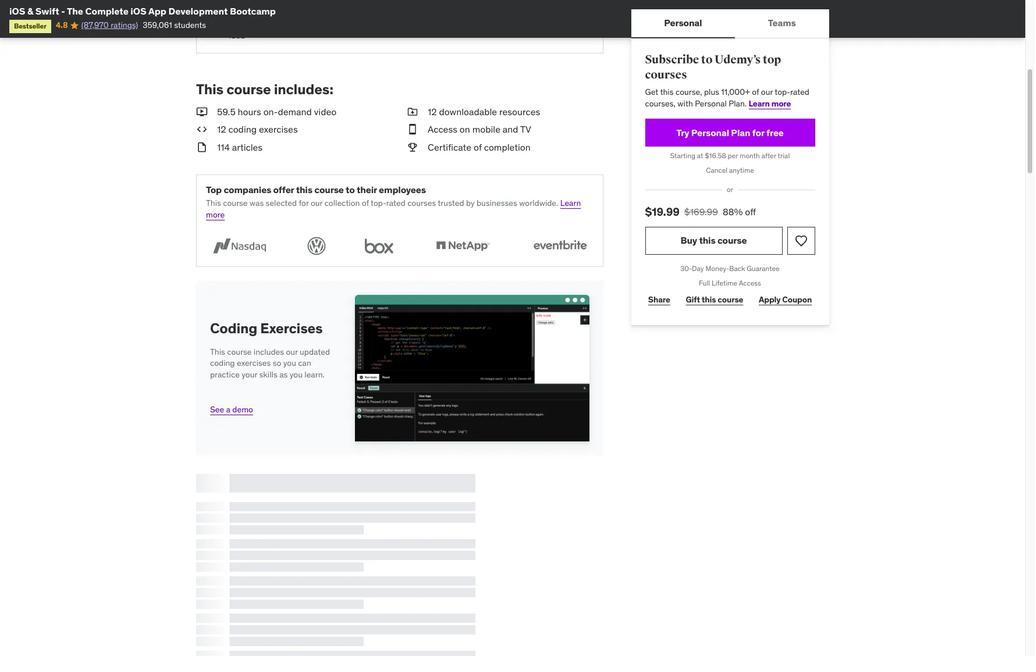 Task type: locate. For each thing, give the bounding box(es) containing it.
to right how
[[368, 7, 375, 18]]

1 vertical spatial personal
[[695, 98, 727, 109]]

1 horizontal spatial ios
[[131, 5, 147, 17]]

0 horizontal spatial so
[[273, 358, 281, 369]]

11,000+
[[721, 87, 750, 97]]

of
[[752, 87, 759, 97], [474, 141, 482, 153], [362, 198, 369, 209]]

of down access on mobile and tv
[[474, 141, 482, 153]]

course inside buy this course 'button'
[[718, 235, 747, 246]]

0 horizontal spatial learn
[[560, 198, 581, 209]]

1 horizontal spatial top-
[[775, 87, 791, 97]]

course down companies
[[223, 198, 248, 209]]

coding up the 114 articles
[[228, 124, 257, 135]]

0 horizontal spatial our
[[286, 347, 298, 357]]

1 horizontal spatial to
[[368, 7, 375, 18]]

demo
[[232, 404, 253, 415]]

0 vertical spatial learn more
[[749, 98, 791, 109]]

more up free
[[772, 98, 791, 109]]

volkswagen image
[[303, 235, 329, 257]]

udemy's
[[715, 52, 761, 67]]

12 up 114
[[217, 124, 226, 135]]

0 horizontal spatial ios
[[9, 5, 25, 17]]

master
[[229, 7, 254, 18]]

so up 'as'
[[273, 358, 281, 369]]

top- down top
[[775, 87, 791, 97]]

2 vertical spatial to
[[346, 184, 355, 196]]

our left 'updated'
[[286, 347, 298, 357]]

0 horizontal spatial of
[[362, 198, 369, 209]]

so inside this course includes our updated coding exercises so you can practice your skills as you learn.
[[273, 358, 281, 369]]

learn right worldwide.
[[560, 198, 581, 209]]

more for subscribe to udemy's top courses
[[772, 98, 791, 109]]

ios left &
[[9, 5, 25, 17]]

learn more link down the employees
[[206, 198, 581, 220]]

app
[[148, 5, 166, 17]]

small image for 59.5 hours on-demand video
[[196, 105, 208, 118]]

$16.58
[[705, 152, 726, 160]]

box image
[[360, 235, 399, 257]]

with
[[678, 98, 693, 109]]

$19.99
[[645, 205, 680, 219]]

courses down the "subscribe"
[[645, 67, 687, 82]]

1 horizontal spatial learn more
[[749, 98, 791, 109]]

downloadable
[[439, 106, 497, 118]]

1 vertical spatial this
[[206, 198, 221, 209]]

2 vertical spatial our
[[286, 347, 298, 357]]

gift
[[686, 294, 700, 305]]

this inside get this course, plus 11,000+ of our top-rated courses, with personal plan.
[[660, 87, 674, 97]]

0 vertical spatial courses
[[645, 67, 687, 82]]

of inside get this course, plus 11,000+ of our top-rated courses, with personal plan.
[[752, 87, 759, 97]]

get
[[645, 87, 659, 97]]

small image left on
[[407, 123, 418, 136]]

you
[[283, 358, 296, 369], [290, 370, 303, 380]]

small image left the certificate
[[407, 141, 418, 154]]

1 vertical spatial our
[[311, 198, 323, 209]]

access down back
[[739, 279, 761, 287]]

0 horizontal spatial top-
[[371, 198, 386, 209]]

learn more link up free
[[749, 98, 791, 109]]

1 horizontal spatial rated
[[791, 87, 810, 97]]

small image for certificate of completion
[[407, 141, 418, 154]]

to
[[368, 7, 375, 18], [701, 52, 713, 67], [346, 184, 355, 196]]

learn
[[749, 98, 770, 109], [560, 198, 581, 209]]

learn right plan.
[[749, 98, 770, 109]]

0 horizontal spatial your
[[242, 370, 257, 380]]

this up 59.5
[[196, 80, 223, 98]]

1 horizontal spatial your
[[354, 19, 369, 29]]

personal inside get this course, plus 11,000+ of our top-rated courses, with personal plan.
[[695, 98, 727, 109]]

small image up small image
[[196, 123, 208, 136]]

development
[[168, 5, 228, 17]]

learn more up free
[[749, 98, 791, 109]]

0 vertical spatial learn more link
[[749, 98, 791, 109]]

certificate
[[428, 141, 471, 153]]

12 left downloadable
[[428, 106, 437, 118]]

gift this course
[[686, 294, 744, 305]]

1 vertical spatial coding
[[210, 358, 235, 369]]

1 horizontal spatial of
[[474, 141, 482, 153]]

0 vertical spatial top-
[[775, 87, 791, 97]]

access up the certificate
[[428, 124, 457, 135]]

netapp image
[[429, 235, 496, 257]]

0 horizontal spatial for
[[299, 198, 309, 209]]

(87,970
[[81, 20, 109, 30]]

our down top companies offer this course to their employees
[[311, 198, 323, 209]]

your inside this course includes our updated coding exercises so you can practice your skills as you learn.
[[242, 370, 257, 380]]

complete
[[85, 5, 128, 17]]

course down lifetime
[[718, 294, 744, 305]]

app up wireframe,
[[256, 7, 270, 18]]

1 horizontal spatial courses
[[645, 67, 687, 82]]

0 vertical spatial rated
[[791, 87, 810, 97]]

mobile
[[472, 124, 500, 135]]

1 horizontal spatial more
[[772, 98, 791, 109]]

2 horizontal spatial our
[[761, 87, 773, 97]]

359,061 students
[[143, 20, 206, 30]]

ios left app at the left top of page
[[131, 5, 147, 17]]

0 vertical spatial of
[[752, 87, 759, 97]]

0 horizontal spatial and
[[301, 19, 314, 29]]

app right prototype
[[371, 19, 385, 29]]

our right 11,000+
[[761, 87, 773, 97]]

2 ios from the left
[[131, 5, 147, 17]]

personal up the "subscribe"
[[664, 17, 702, 29]]

1 vertical spatial 12
[[217, 124, 226, 135]]

your
[[354, 19, 369, 29], [242, 370, 257, 380]]

0 horizontal spatial rated
[[386, 198, 405, 209]]

learn more down the employees
[[206, 198, 581, 220]]

59.5
[[217, 106, 235, 118]]

0 vertical spatial access
[[428, 124, 457, 135]]

and left tv
[[503, 124, 518, 135]]

1 vertical spatial learn
[[560, 198, 581, 209]]

subscribe to udemy's top courses
[[645, 52, 781, 82]]

your left skills
[[242, 370, 257, 380]]

for down top companies offer this course to their employees
[[299, 198, 309, 209]]

subscribe
[[645, 52, 699, 67]]

worldwide.
[[519, 198, 558, 209]]

0 horizontal spatial more
[[206, 209, 225, 220]]

small image left 59.5
[[196, 105, 208, 118]]

this right gift
[[702, 294, 716, 305]]

1 horizontal spatial learn more link
[[749, 98, 791, 109]]

of down their on the left top of the page
[[362, 198, 369, 209]]

and down you'll
[[301, 19, 314, 29]]

to up collection
[[346, 184, 355, 196]]

this right buy
[[699, 235, 716, 246]]

0 horizontal spatial learn more
[[206, 198, 581, 220]]

courses down the employees
[[407, 198, 436, 209]]

0 vertical spatial app
[[256, 7, 270, 18]]

2 vertical spatial personal
[[691, 127, 729, 138]]

1 ios from the left
[[9, 5, 25, 17]]

course up back
[[718, 235, 747, 246]]

1 vertical spatial more
[[206, 209, 225, 220]]

this up "practice"
[[210, 347, 225, 357]]

more down top
[[206, 209, 225, 220]]

course inside this course includes our updated coding exercises so you can practice your skills as you learn.
[[227, 347, 252, 357]]

12 for 12 coding exercises
[[217, 124, 226, 135]]

1 vertical spatial learn more link
[[206, 198, 581, 220]]

try personal plan for free
[[677, 127, 784, 138]]

small image
[[196, 105, 208, 118], [407, 105, 418, 118], [196, 123, 208, 136], [407, 123, 418, 136], [407, 141, 418, 154]]

0 vertical spatial your
[[354, 19, 369, 29]]

0 vertical spatial our
[[761, 87, 773, 97]]

1 horizontal spatial 12
[[428, 106, 437, 118]]

personal button
[[631, 9, 735, 37]]

exercises inside this course includes our updated coding exercises so you can practice your skills as you learn.
[[237, 358, 271, 369]]

this inside 'link'
[[702, 294, 716, 305]]

course up hours
[[226, 80, 271, 98]]

small image for 12 downloadable resources
[[407, 105, 418, 118]]

1 horizontal spatial app
[[371, 19, 385, 29]]

buy this course button
[[645, 227, 783, 255]]

your down how
[[354, 19, 369, 29]]

88%
[[723, 206, 743, 218]]

trial
[[778, 152, 790, 160]]

0 vertical spatial to
[[368, 7, 375, 18]]

more
[[772, 98, 791, 109], [206, 209, 225, 220]]

0 horizontal spatial courses
[[407, 198, 436, 209]]

1 horizontal spatial for
[[753, 127, 765, 138]]

our
[[761, 87, 773, 97], [311, 198, 323, 209], [286, 347, 298, 357]]

0 vertical spatial for
[[753, 127, 765, 138]]

and inside master app design so you'll know how to wireframe, mockup and prototype your app idea
[[301, 19, 314, 29]]

as
[[279, 370, 288, 380]]

you up 'as'
[[283, 358, 296, 369]]

small image for 12 coding exercises
[[196, 123, 208, 136]]

this course includes:
[[196, 80, 333, 98]]

your inside master app design so you'll know how to wireframe, mockup and prototype your app idea
[[354, 19, 369, 29]]

for left free
[[753, 127, 765, 138]]

1 vertical spatial learn more
[[206, 198, 581, 220]]

includes
[[254, 347, 284, 357]]

get this course, plus 11,000+ of our top-rated courses, with personal plan.
[[645, 87, 810, 109]]

so
[[298, 7, 307, 18], [273, 358, 281, 369]]

top- down their on the left top of the page
[[371, 198, 386, 209]]

coding up "practice"
[[210, 358, 235, 369]]

0 vertical spatial more
[[772, 98, 791, 109]]

you right 'as'
[[290, 370, 303, 380]]

2 horizontal spatial to
[[701, 52, 713, 67]]

trusted
[[438, 198, 464, 209]]

design
[[272, 7, 296, 18]]

0 vertical spatial so
[[298, 7, 307, 18]]

this
[[660, 87, 674, 97], [296, 184, 312, 196], [699, 235, 716, 246], [702, 294, 716, 305]]

1 vertical spatial and
[[503, 124, 518, 135]]

students
[[174, 20, 206, 30]]

anytime
[[729, 166, 754, 175]]

4.8
[[56, 20, 68, 30]]

personal up $16.58
[[691, 127, 729, 138]]

0 vertical spatial 12
[[428, 106, 437, 118]]

2 vertical spatial this
[[210, 347, 225, 357]]

collection
[[324, 198, 360, 209]]

top-
[[775, 87, 791, 97], [371, 198, 386, 209]]

tv
[[520, 124, 531, 135]]

1 vertical spatial access
[[739, 279, 761, 287]]

small image left downloadable
[[407, 105, 418, 118]]

0 vertical spatial learn
[[749, 98, 770, 109]]

2 horizontal spatial of
[[752, 87, 759, 97]]

tab list containing personal
[[631, 9, 829, 38]]

this course was selected for our collection of top-rated courses trusted by businesses worldwide.
[[206, 198, 558, 209]]

to left udemy's
[[701, 52, 713, 67]]

1 vertical spatial you
[[290, 370, 303, 380]]

exercises down 59.5 hours on-demand video
[[259, 124, 298, 135]]

1 vertical spatial exercises
[[237, 358, 271, 369]]

1 horizontal spatial access
[[739, 279, 761, 287]]

this inside 'button'
[[699, 235, 716, 246]]

0 horizontal spatial 12
[[217, 124, 226, 135]]

bestseller
[[14, 22, 46, 30]]

0 vertical spatial and
[[301, 19, 314, 29]]

top
[[206, 184, 222, 196]]

skills
[[259, 370, 277, 380]]

off
[[745, 206, 756, 218]]

course down coding
[[227, 347, 252, 357]]

exercises
[[259, 124, 298, 135], [237, 358, 271, 369]]

this down top
[[206, 198, 221, 209]]

0 horizontal spatial learn more link
[[206, 198, 581, 220]]

this inside this course includes our updated coding exercises so you can practice your skills as you learn.
[[210, 347, 225, 357]]

this for this course was selected for our collection of top-rated courses trusted by businesses worldwide.
[[206, 198, 221, 209]]

our inside this course includes our updated coding exercises so you can practice your skills as you learn.
[[286, 347, 298, 357]]

this for this course includes our updated coding exercises so you can practice your skills as you learn.
[[210, 347, 225, 357]]

personal down plus
[[695, 98, 727, 109]]

can
[[298, 358, 311, 369]]

1 vertical spatial your
[[242, 370, 257, 380]]

completion
[[484, 141, 531, 153]]

starting
[[670, 152, 696, 160]]

0 vertical spatial personal
[[664, 17, 702, 29]]

1 vertical spatial of
[[474, 141, 482, 153]]

video
[[314, 106, 336, 118]]

hours
[[238, 106, 261, 118]]

courses inside subscribe to udemy's top courses
[[645, 67, 687, 82]]

course,
[[676, 87, 702, 97]]

gift this course link
[[683, 288, 747, 312]]

of right 11,000+
[[752, 87, 759, 97]]

12
[[428, 106, 437, 118], [217, 124, 226, 135]]

1 vertical spatial so
[[273, 358, 281, 369]]

this up courses,
[[660, 87, 674, 97]]

cancel
[[706, 166, 728, 175]]

this for buy
[[699, 235, 716, 246]]

so left you'll
[[298, 7, 307, 18]]

0 vertical spatial this
[[196, 80, 223, 98]]

2 vertical spatial of
[[362, 198, 369, 209]]

1 horizontal spatial learn
[[749, 98, 770, 109]]

tab list
[[631, 9, 829, 38]]

1 horizontal spatial so
[[298, 7, 307, 18]]

xsmall image
[[211, 7, 220, 19]]

12 for 12 downloadable resources
[[428, 106, 437, 118]]

see a demo
[[210, 404, 253, 415]]

the
[[67, 5, 83, 17]]

ios & swift - the complete ios app development bootcamp
[[9, 5, 276, 17]]

0 horizontal spatial access
[[428, 124, 457, 135]]

exercises up skills
[[237, 358, 271, 369]]

1 vertical spatial to
[[701, 52, 713, 67]]



Task type: describe. For each thing, give the bounding box(es) containing it.
certificate of completion
[[428, 141, 531, 153]]

at
[[697, 152, 703, 160]]

apply coupon button
[[756, 288, 815, 312]]

free
[[767, 127, 784, 138]]

companies
[[224, 184, 271, 196]]

teams button
[[735, 9, 829, 37]]

demand
[[278, 106, 312, 118]]

access on mobile and tv
[[428, 124, 531, 135]]

plan
[[731, 127, 751, 138]]

ratings)
[[111, 20, 138, 30]]

idea
[[229, 30, 245, 41]]

top
[[763, 52, 781, 67]]

month
[[740, 152, 760, 160]]

on-
[[263, 106, 278, 118]]

eventbrite image
[[527, 235, 594, 257]]

employees
[[379, 184, 426, 196]]

share button
[[645, 288, 674, 312]]

coupon
[[783, 294, 812, 305]]

114 articles
[[217, 141, 263, 153]]

lifetime
[[712, 279, 738, 287]]

for inside the try personal plan for free link
[[753, 127, 765, 138]]

114
[[217, 141, 230, 153]]

learn more for subscribe to udemy's top courses
[[749, 98, 791, 109]]

$19.99 $169.99 88% off
[[645, 205, 756, 219]]

12 downloadable resources
[[428, 106, 540, 118]]

coding inside this course includes our updated coding exercises so you can practice your skills as you learn.
[[210, 358, 235, 369]]

this for gift
[[702, 294, 716, 305]]

to inside subscribe to udemy's top courses
[[701, 52, 713, 67]]

this for get
[[660, 87, 674, 97]]

learn for top companies offer this course to their employees
[[560, 198, 581, 209]]

back
[[730, 264, 745, 273]]

teams
[[768, 17, 796, 29]]

30-day money-back guarantee full lifetime access
[[681, 264, 780, 287]]

learn more for top companies offer this course to their employees
[[206, 198, 581, 220]]

1 vertical spatial app
[[371, 19, 385, 29]]

how
[[351, 7, 366, 18]]

wishlist image
[[794, 234, 808, 248]]

bootcamp
[[230, 5, 276, 17]]

plus
[[704, 87, 720, 97]]

starting at $16.58 per month after trial cancel anytime
[[670, 152, 790, 175]]

guarantee
[[747, 264, 780, 273]]

buy this course
[[681, 235, 747, 246]]

offer
[[273, 184, 294, 196]]

resources
[[499, 106, 540, 118]]

more for top companies offer this course to their employees
[[206, 209, 225, 220]]

on
[[460, 124, 470, 135]]

top- inside get this course, plus 11,000+ of our top-rated courses, with personal plan.
[[775, 87, 791, 97]]

selected
[[266, 198, 297, 209]]

1 vertical spatial rated
[[386, 198, 405, 209]]

0 vertical spatial coding
[[228, 124, 257, 135]]

learn for subscribe to udemy's top courses
[[749, 98, 770, 109]]

this right offer
[[296, 184, 312, 196]]

articles
[[232, 141, 263, 153]]

small image for access on mobile and tv
[[407, 123, 418, 136]]

1 vertical spatial courses
[[407, 198, 436, 209]]

money-
[[706, 264, 730, 273]]

to inside master app design so you'll know how to wireframe, mockup and prototype your app idea
[[368, 7, 375, 18]]

coding
[[210, 319, 257, 338]]

$169.99
[[684, 206, 718, 218]]

day
[[692, 264, 704, 273]]

1 vertical spatial for
[[299, 198, 309, 209]]

know
[[329, 7, 349, 18]]

see a demo link
[[210, 395, 253, 416]]

apply coupon
[[759, 294, 812, 305]]

this course includes our updated coding exercises so you can practice your skills as you learn.
[[210, 347, 330, 380]]

0 vertical spatial exercises
[[259, 124, 298, 135]]

(87,970 ratings)
[[81, 20, 138, 30]]

59.5 hours on-demand video
[[217, 106, 336, 118]]

learn.
[[305, 370, 325, 380]]

master app design so you'll know how to wireframe, mockup and prototype your app idea
[[229, 7, 385, 41]]

access inside 30-day money-back guarantee full lifetime access
[[739, 279, 761, 287]]

small image
[[196, 141, 208, 154]]

0 horizontal spatial app
[[256, 7, 270, 18]]

1 horizontal spatial our
[[311, 198, 323, 209]]

their
[[357, 184, 377, 196]]

businesses
[[477, 198, 517, 209]]

our inside get this course, plus 11,000+ of our top-rated courses, with personal plan.
[[761, 87, 773, 97]]

apply
[[759, 294, 781, 305]]

1 horizontal spatial and
[[503, 124, 518, 135]]

1 vertical spatial top-
[[371, 198, 386, 209]]

swift
[[35, 5, 59, 17]]

this for this course includes:
[[196, 80, 223, 98]]

you'll
[[309, 7, 327, 18]]

includes:
[[274, 80, 333, 98]]

0 horizontal spatial to
[[346, 184, 355, 196]]

try
[[677, 127, 690, 138]]

top companies offer this course to their employees
[[206, 184, 426, 196]]

so inside master app design so you'll know how to wireframe, mockup and prototype your app idea
[[298, 7, 307, 18]]

per
[[728, 152, 738, 160]]

&
[[27, 5, 33, 17]]

mockup
[[270, 19, 299, 29]]

a
[[226, 404, 230, 415]]

0 vertical spatial you
[[283, 358, 296, 369]]

learn more link for subscribe to udemy's top courses
[[749, 98, 791, 109]]

nasdaq image
[[206, 235, 273, 257]]

share
[[648, 294, 671, 305]]

rated inside get this course, plus 11,000+ of our top-rated courses, with personal plan.
[[791, 87, 810, 97]]

try personal plan for free link
[[645, 119, 815, 147]]

by
[[466, 198, 475, 209]]

course up collection
[[314, 184, 344, 196]]

learn more link for top companies offer this course to their employees
[[206, 198, 581, 220]]

course inside gift this course 'link'
[[718, 294, 744, 305]]

-
[[61, 5, 65, 17]]

12 coding exercises
[[217, 124, 298, 135]]

personal inside button
[[664, 17, 702, 29]]

coding exercises
[[210, 319, 323, 338]]

wireframe,
[[229, 19, 268, 29]]

was
[[250, 198, 264, 209]]



Task type: vqa. For each thing, say whether or not it's contained in the screenshot.
bottom Programming
no



